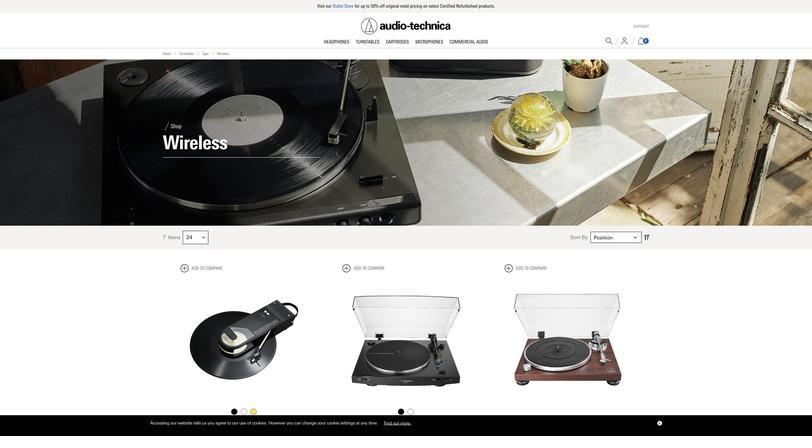 Task type: locate. For each thing, give the bounding box(es) containing it.
add to compare for add to compare button associated with at lp3xbt "image"
[[354, 266, 385, 272]]

3 breadcrumbs image from the left
[[211, 52, 215, 55]]

tells
[[194, 421, 201, 426]]

1 breadcrumbs image from the left
[[174, 52, 177, 55]]

add to compare button
[[181, 265, 223, 273], [343, 265, 385, 273], [505, 265, 547, 273]]

divider line image
[[615, 37, 619, 45], [632, 37, 636, 45], [163, 123, 171, 131]]

0 horizontal spatial option group
[[180, 408, 308, 418]]

support link
[[634, 24, 650, 29]]

turntables link left the type link
[[179, 51, 194, 57]]

turntables
[[356, 39, 380, 45], [179, 51, 194, 56]]

2 option group from the left
[[342, 408, 471, 418]]

add to compare
[[192, 266, 223, 272], [354, 266, 385, 272], [516, 266, 547, 272]]

change
[[303, 421, 317, 426]]

our for visit
[[326, 3, 332, 9]]

to
[[367, 3, 370, 9], [200, 266, 205, 272], [363, 266, 367, 272], [525, 266, 529, 272], [227, 421, 231, 426]]

2 horizontal spatial breadcrumbs image
[[211, 52, 215, 55]]

products.
[[479, 3, 495, 9]]

turntables left "type"
[[179, 51, 194, 56]]

1 you from the left
[[208, 421, 215, 426]]

breadcrumbs image right home
[[174, 52, 177, 55]]

add for at sb727 image
[[192, 266, 199, 272]]

sort by
[[571, 235, 588, 241]]

off
[[380, 3, 385, 9]]

0 vertical spatial wireless
[[217, 51, 229, 56]]

breadcrumbs image
[[174, 52, 177, 55], [197, 52, 200, 55], [211, 52, 215, 55]]

more.
[[401, 421, 412, 426]]

1 horizontal spatial add to compare
[[354, 266, 385, 272]]

us
[[202, 421, 207, 426]]

out
[[393, 421, 400, 426]]

2 horizontal spatial compare
[[530, 266, 547, 272]]

cookies.
[[252, 421, 268, 426]]

0 horizontal spatial you
[[208, 421, 215, 426]]

3 add to compare from the left
[[516, 266, 547, 272]]

wireless down shop
[[163, 131, 228, 154]]

3 compare from the left
[[530, 266, 547, 272]]

compare
[[206, 266, 223, 272], [368, 266, 385, 272], [530, 266, 547, 272]]

turntables link left cartridges
[[353, 39, 383, 45]]

on
[[424, 3, 428, 9]]

store logo image
[[362, 18, 451, 34]]

0 horizontal spatial add
[[192, 266, 199, 272]]

1 option group from the left
[[180, 408, 308, 418]]

breadcrumbs image for turntables
[[174, 52, 177, 55]]

any
[[361, 421, 368, 426]]

option group up 'more.'
[[342, 408, 471, 418]]

wireless right "type"
[[217, 51, 229, 56]]

certified
[[441, 3, 456, 9]]

1 horizontal spatial you
[[287, 421, 294, 426]]

1 horizontal spatial compare
[[368, 266, 385, 272]]

option group for at lp3xbt "image"
[[342, 408, 471, 418]]

turntables left cartridges
[[356, 39, 380, 45]]

2 compare from the left
[[368, 266, 385, 272]]

1 horizontal spatial turntables link
[[353, 39, 383, 45]]

breadcrumbs image left "type"
[[197, 52, 200, 55]]

2 breadcrumbs image from the left
[[197, 52, 200, 55]]

you right us on the bottom of the page
[[208, 421, 215, 426]]

your
[[318, 421, 326, 426]]

0 horizontal spatial compare
[[206, 266, 223, 272]]

7
[[163, 235, 166, 241]]

website
[[178, 421, 193, 426]]

2 horizontal spatial add to compare button
[[505, 265, 547, 273]]

2 add to compare button from the left
[[343, 265, 385, 273]]

0 horizontal spatial breadcrumbs image
[[174, 52, 177, 55]]

however
[[269, 421, 286, 426]]

1 horizontal spatial breadcrumbs image
[[197, 52, 200, 55]]

cartridges link
[[383, 39, 413, 45]]

1 horizontal spatial divider line image
[[615, 37, 619, 45]]

0 horizontal spatial turntables link
[[179, 51, 194, 57]]

2 horizontal spatial divider line image
[[632, 37, 636, 45]]

add for at lp3xbt "image"
[[354, 266, 362, 272]]

outlet store link
[[333, 3, 354, 9]]

0 horizontal spatial add to compare
[[192, 266, 223, 272]]

0 horizontal spatial turntables
[[179, 51, 194, 56]]

breadcrumbs image right "type"
[[211, 52, 215, 55]]

our
[[326, 3, 332, 9], [171, 421, 177, 426], [232, 421, 238, 426]]

by
[[582, 235, 588, 241]]

2 horizontal spatial our
[[326, 3, 332, 9]]

1 add to compare from the left
[[192, 266, 223, 272]]

for
[[355, 3, 360, 9]]

0 vertical spatial turntables
[[356, 39, 380, 45]]

0 link
[[638, 37, 650, 45]]

our right visit
[[326, 3, 332, 9]]

2 add from the left
[[354, 266, 362, 272]]

original
[[386, 3, 399, 9]]

our left website
[[171, 421, 177, 426]]

home link
[[163, 51, 171, 57]]

0 horizontal spatial add to compare button
[[181, 265, 223, 273]]

compare for add to compare button associated with at lp3xbt "image"
[[368, 266, 385, 272]]

to for add to compare button associated with at sb727 image
[[200, 266, 205, 272]]

cartridges
[[386, 39, 409, 45]]

0 horizontal spatial divider line image
[[163, 123, 171, 131]]

1 horizontal spatial add to compare button
[[343, 265, 385, 273]]

turntables link
[[353, 39, 383, 45], [179, 51, 194, 57]]

items
[[168, 235, 180, 241]]

accessing
[[150, 421, 169, 426]]

1 add to compare button from the left
[[181, 265, 223, 273]]

wireless
[[217, 51, 229, 56], [163, 131, 228, 154]]

1 add from the left
[[192, 266, 199, 272]]

pricing
[[410, 3, 423, 9]]

1 vertical spatial turntables
[[179, 51, 194, 56]]

2 horizontal spatial add
[[516, 266, 524, 272]]

1 horizontal spatial option group
[[342, 408, 471, 418]]

basket image
[[638, 37, 645, 45]]

2 horizontal spatial add to compare
[[516, 266, 547, 272]]

option group up use
[[180, 408, 308, 418]]

0
[[645, 39, 647, 43]]

use
[[240, 421, 246, 426]]

set descending direction image
[[645, 234, 650, 242]]

1 vertical spatial wireless
[[163, 131, 228, 154]]

2 add to compare from the left
[[354, 266, 385, 272]]

add to compare button for at sb727 image
[[181, 265, 223, 273]]

1 vertical spatial turntables link
[[179, 51, 194, 57]]

1 horizontal spatial our
[[232, 421, 238, 426]]

option group
[[180, 408, 308, 418], [342, 408, 471, 418]]

you left can
[[287, 421, 294, 426]]

1 compare from the left
[[206, 266, 223, 272]]

7 items
[[163, 235, 180, 241]]

0 horizontal spatial our
[[171, 421, 177, 426]]

1 horizontal spatial turntables
[[356, 39, 380, 45]]

refurbished
[[457, 3, 478, 9]]

you
[[208, 421, 215, 426], [287, 421, 294, 426]]

our left use
[[232, 421, 238, 426]]

1 horizontal spatial add
[[354, 266, 362, 272]]

breadcrumbs image for type
[[197, 52, 200, 55]]

home
[[163, 51, 171, 56]]

carrat down image
[[634, 236, 637, 240]]

add
[[192, 266, 199, 272], [354, 266, 362, 272], [516, 266, 524, 272]]



Task type: vqa. For each thing, say whether or not it's contained in the screenshot.
Certified
yes



Task type: describe. For each thing, give the bounding box(es) containing it.
sort
[[571, 235, 581, 241]]

shop
[[171, 123, 182, 130]]

microphones link
[[413, 39, 447, 45]]

to for 3rd add to compare button from the left
[[525, 266, 529, 272]]

50%-
[[371, 3, 380, 9]]

to for add to compare button associated with at lp3xbt "image"
[[363, 266, 367, 272]]

compare for add to compare button associated with at sb727 image
[[206, 266, 223, 272]]

commercial audio link
[[447, 39, 492, 45]]

can
[[295, 421, 301, 426]]

our for accessing
[[171, 421, 177, 426]]

2 you from the left
[[287, 421, 294, 426]]

carrat down image
[[202, 236, 205, 240]]

cross image
[[659, 423, 661, 425]]

type
[[202, 51, 209, 56]]

up
[[361, 3, 365, 9]]

of
[[247, 421, 251, 426]]

retail
[[400, 3, 409, 9]]

type link
[[202, 51, 209, 57]]

time.
[[369, 421, 378, 426]]

find out more. link
[[379, 419, 416, 429]]

wireless image
[[0, 59, 813, 226]]

add to compare for add to compare button associated with at sb727 image
[[192, 266, 223, 272]]

agree
[[216, 421, 226, 426]]

find out more.
[[384, 421, 412, 426]]

select
[[429, 3, 439, 9]]

3 add to compare button from the left
[[505, 265, 547, 273]]

microphones
[[416, 39, 444, 45]]

audio
[[477, 39, 489, 45]]

accessing our website tells us you agree to our use of cookies. however you can change your cookie settings at any time.
[[150, 421, 379, 426]]

add to compare for 3rd add to compare button from the left
[[516, 266, 547, 272]]

find
[[384, 421, 392, 426]]

store
[[345, 3, 354, 9]]

compare for 3rd add to compare button from the left
[[530, 266, 547, 272]]

settings
[[340, 421, 355, 426]]

3 add from the left
[[516, 266, 524, 272]]

at sb727 image
[[181, 278, 308, 405]]

option group for at sb727 image
[[180, 408, 308, 418]]

magnifying glass image
[[606, 37, 613, 45]]

support
[[634, 24, 650, 29]]

outlet
[[333, 3, 344, 9]]

commercial
[[450, 39, 476, 45]]

cookie
[[327, 421, 339, 426]]

at
[[356, 421, 360, 426]]

visit
[[317, 3, 325, 9]]

commercial audio
[[450, 39, 489, 45]]

at lp3xbt image
[[343, 278, 470, 405]]

headphones link
[[321, 39, 353, 45]]

0 vertical spatial turntables link
[[353, 39, 383, 45]]

at lpw50bt image
[[505, 278, 632, 405]]

headphones
[[324, 39, 350, 45]]

visit our outlet store for up to 50%-off original retail pricing on select certified refurbished products.
[[317, 3, 495, 9]]

turntables for top turntables link
[[356, 39, 380, 45]]

turntables for the bottommost turntables link
[[179, 51, 194, 56]]

add to compare button for at lp3xbt "image"
[[343, 265, 385, 273]]



